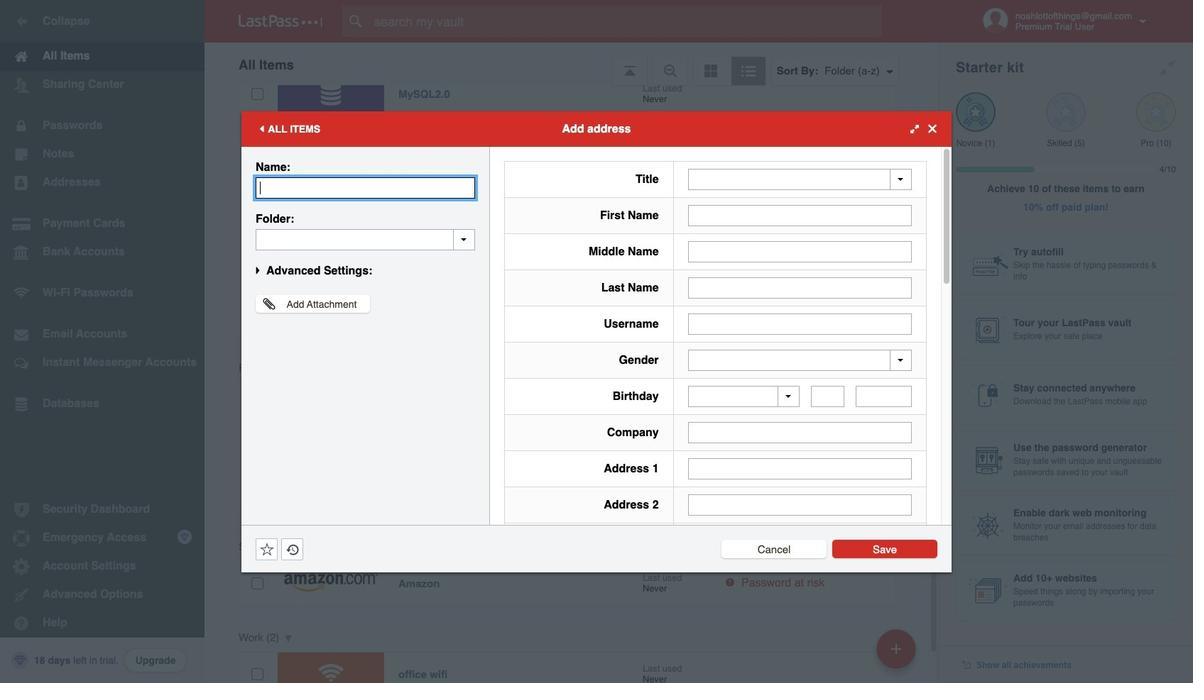Task type: vqa. For each thing, say whether or not it's contained in the screenshot.
New item element
no



Task type: describe. For each thing, give the bounding box(es) containing it.
lastpass image
[[239, 15, 322, 28]]

Search search field
[[342, 6, 910, 37]]

vault options navigation
[[205, 43, 939, 85]]



Task type: locate. For each thing, give the bounding box(es) containing it.
main navigation navigation
[[0, 0, 205, 684]]

new item navigation
[[871, 626, 925, 684]]

search my vault text field
[[342, 6, 910, 37]]

None text field
[[256, 229, 475, 250], [688, 314, 912, 335], [811, 386, 845, 408], [688, 495, 912, 516], [256, 229, 475, 250], [688, 314, 912, 335], [811, 386, 845, 408], [688, 495, 912, 516]]

dialog
[[241, 111, 952, 684]]

new item image
[[891, 645, 901, 654]]

None text field
[[256, 177, 475, 199], [688, 205, 912, 226], [688, 241, 912, 262], [688, 277, 912, 299], [856, 386, 912, 408], [688, 423, 912, 444], [688, 459, 912, 480], [256, 177, 475, 199], [688, 205, 912, 226], [688, 241, 912, 262], [688, 277, 912, 299], [856, 386, 912, 408], [688, 423, 912, 444], [688, 459, 912, 480]]



